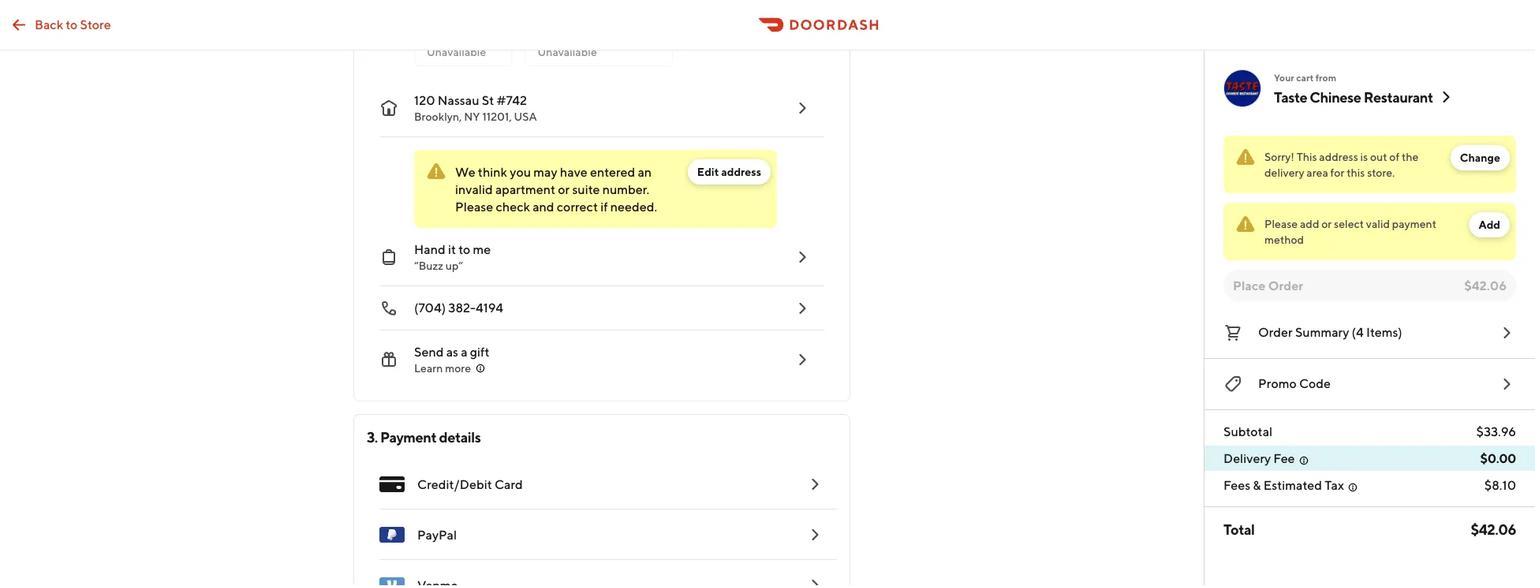 Task type: describe. For each thing, give the bounding box(es) containing it.
edit address
[[697, 165, 761, 178]]

out
[[1370, 150, 1387, 163]]

nassau
[[438, 93, 479, 108]]

please inside the we think you may have entered an invalid apartment or suite number. please check and correct if needed.
[[455, 199, 493, 214]]

store.
[[1367, 166, 1395, 179]]

$0.00
[[1480, 451, 1516, 466]]

method
[[1264, 233, 1304, 246]]

select
[[1334, 217, 1364, 230]]

unavailable for unavailable radio on the top of page
[[427, 45, 486, 58]]

show menu image
[[379, 472, 405, 497]]

learn more
[[414, 362, 471, 375]]

0 horizontal spatial to
[[66, 17, 78, 32]]

as
[[446, 344, 458, 359]]

address inside button
[[721, 165, 761, 178]]

order summary (4 items)
[[1258, 325, 1402, 340]]

entered
[[590, 164, 635, 179]]

option group containing unavailable
[[414, 6, 824, 66]]

may
[[533, 164, 557, 179]]

3. payment
[[367, 428, 436, 445]]

think
[[478, 164, 507, 179]]

fees & estimated
[[1223, 478, 1322, 493]]

3. payment details
[[367, 428, 481, 445]]

add
[[1479, 218, 1500, 231]]

total
[[1223, 521, 1255, 538]]

sorry! this address is out of the delivery area for this store.
[[1264, 150, 1419, 179]]

up"
[[445, 259, 463, 272]]

we
[[455, 164, 475, 179]]

cart
[[1296, 72, 1314, 83]]

suite
[[572, 182, 600, 197]]

ny
[[464, 110, 480, 123]]

back to store link
[[0, 9, 120, 41]]

#742
[[497, 93, 527, 108]]

an
[[638, 164, 652, 179]]

or inside the we think you may have entered an invalid apartment or suite number. please check and correct if needed.
[[558, 182, 570, 197]]

sorry!
[[1264, 150, 1294, 163]]

add
[[1300, 217, 1319, 230]]

apartment
[[495, 182, 555, 197]]

credit/debit
[[417, 477, 492, 492]]

gift
[[470, 344, 490, 359]]

is
[[1360, 150, 1368, 163]]

status containing please add or select valid payment method
[[1223, 203, 1516, 260]]

11201,
[[482, 110, 512, 123]]

4194
[[476, 300, 503, 315]]

address inside sorry! this address is out of the delivery area for this store.
[[1319, 150, 1358, 163]]

change button
[[1450, 145, 1510, 170]]

please inside please add or select valid payment method
[[1264, 217, 1298, 230]]

taste
[[1274, 88, 1307, 105]]

edit
[[697, 165, 719, 178]]

taste chinese restaurant link
[[1274, 88, 1455, 106]]

(4
[[1352, 325, 1364, 340]]

fee
[[1273, 451, 1295, 466]]

promo
[[1258, 376, 1297, 391]]

add new payment method image inside button
[[805, 576, 824, 586]]

order summary (4 items) button
[[1223, 320, 1516, 346]]

0 vertical spatial $42.06
[[1464, 278, 1507, 293]]

store
[[80, 17, 111, 32]]

valid
[[1366, 217, 1390, 230]]

back to store
[[35, 17, 111, 32]]

you
[[510, 164, 531, 179]]

your
[[1274, 72, 1294, 83]]

of
[[1389, 150, 1400, 163]]

correct
[[557, 199, 598, 214]]

if
[[600, 199, 608, 214]]

to inside the hand it to me "buzz up"
[[458, 242, 470, 257]]

it
[[448, 242, 456, 257]]

check
[[496, 199, 530, 214]]



Task type: locate. For each thing, give the bounding box(es) containing it.
taste chinese restaurant
[[1274, 88, 1433, 105]]

for
[[1330, 166, 1344, 179]]

promo code button
[[1223, 372, 1516, 397]]

&
[[1253, 478, 1261, 493]]

order
[[1268, 278, 1303, 293], [1258, 325, 1293, 340]]

add new payment method image
[[805, 475, 824, 494]]

payment
[[1392, 217, 1436, 230]]

1 horizontal spatial please
[[1264, 217, 1298, 230]]

place
[[1233, 278, 1266, 293]]

Unavailable radio
[[414, 19, 512, 66]]

this
[[1347, 166, 1365, 179]]

edit address button
[[688, 159, 771, 185]]

tax
[[1325, 478, 1344, 493]]

please
[[455, 199, 493, 214], [1264, 217, 1298, 230]]

and
[[533, 199, 554, 214]]

1 horizontal spatial or
[[1321, 217, 1332, 230]]

(704) 382-4194 button
[[367, 286, 824, 331]]

address right edit
[[721, 165, 761, 178]]

1 vertical spatial please
[[1264, 217, 1298, 230]]

status
[[1223, 136, 1516, 193], [1223, 203, 1516, 260]]

(704)
[[414, 300, 446, 315]]

please up method
[[1264, 217, 1298, 230]]

1 add new payment method image from the top
[[805, 525, 824, 544]]

or inside please add or select valid payment method
[[1321, 217, 1332, 230]]

card
[[495, 477, 523, 492]]

0 vertical spatial status
[[1223, 136, 1516, 193]]

address up for
[[1319, 150, 1358, 163]]

from
[[1316, 72, 1336, 83]]

summary
[[1295, 325, 1349, 340]]

1 vertical spatial to
[[458, 242, 470, 257]]

delivery
[[1264, 166, 1304, 179]]

$42.06 down $8.10
[[1471, 521, 1516, 538]]

have
[[560, 164, 587, 179]]

1 vertical spatial address
[[721, 165, 761, 178]]

0 vertical spatial please
[[455, 199, 493, 214]]

or down have at the left
[[558, 182, 570, 197]]

back
[[35, 17, 63, 32]]

1 vertical spatial status
[[1223, 203, 1516, 260]]

or right the "add"
[[1321, 217, 1332, 230]]

unavailable inside option
[[538, 45, 597, 58]]

1 unavailable from the left
[[427, 45, 486, 58]]

1 status from the top
[[1223, 136, 1516, 193]]

change
[[1460, 151, 1500, 164]]

order right place at the right of the page
[[1268, 278, 1303, 293]]

invalid
[[455, 182, 493, 197]]

address
[[1319, 150, 1358, 163], [721, 165, 761, 178]]

st
[[482, 93, 494, 108]]

we think you may have entered an invalid apartment or suite number. please check and correct if needed.
[[455, 164, 657, 214]]

$33.96
[[1476, 424, 1516, 439]]

120 nassau st #742 brooklyn,  ny 11201,  usa
[[414, 93, 537, 123]]

menu
[[367, 459, 837, 586]]

1 vertical spatial add new payment method image
[[805, 576, 824, 586]]

2 unavailable from the left
[[538, 45, 597, 58]]

chinese
[[1310, 88, 1361, 105]]

promo code
[[1258, 376, 1331, 391]]

to right it
[[458, 242, 470, 257]]

number.
[[602, 182, 649, 197]]

0 vertical spatial or
[[558, 182, 570, 197]]

to
[[66, 17, 78, 32], [458, 242, 470, 257]]

hand it to me "buzz up"
[[414, 242, 491, 272]]

needed.
[[610, 199, 657, 214]]

delivery
[[1223, 451, 1271, 466]]

$42.06
[[1464, 278, 1507, 293], [1471, 521, 1516, 538]]

the
[[1402, 150, 1419, 163]]

this
[[1297, 150, 1317, 163]]

1 horizontal spatial unavailable
[[538, 45, 597, 58]]

120
[[414, 93, 435, 108]]

learn
[[414, 362, 443, 375]]

option group
[[414, 6, 824, 66]]

subtotal
[[1223, 424, 1273, 439]]

learn more button
[[414, 360, 487, 376]]

items)
[[1366, 325, 1402, 340]]

0 vertical spatial add new payment method image
[[805, 525, 824, 544]]

we think you may have entered an invalid apartment or suite number. please check and correct if needed. status
[[414, 150, 777, 228]]

me
[[473, 242, 491, 257]]

(704) 382-4194
[[414, 300, 503, 315]]

2 status from the top
[[1223, 203, 1516, 260]]

details
[[439, 428, 481, 445]]

$8.10
[[1484, 478, 1516, 493]]

place order
[[1233, 278, 1303, 293]]

0 vertical spatial order
[[1268, 278, 1303, 293]]

credit/debit card
[[417, 477, 523, 492]]

add button
[[1469, 212, 1510, 237]]

0 horizontal spatial address
[[721, 165, 761, 178]]

estimated
[[1264, 478, 1322, 493]]

please down invalid
[[455, 199, 493, 214]]

status containing sorry! this address is out of the delivery area for this store.
[[1223, 136, 1516, 193]]

1 vertical spatial or
[[1321, 217, 1332, 230]]

1 vertical spatial $42.06
[[1471, 521, 1516, 538]]

add new payment method button
[[367, 560, 837, 586]]

to right back at the left
[[66, 17, 78, 32]]

code
[[1299, 376, 1331, 391]]

0 vertical spatial to
[[66, 17, 78, 32]]

please add or select valid payment method
[[1264, 217, 1436, 246]]

unavailable inside radio
[[427, 45, 486, 58]]

hand
[[414, 242, 445, 257]]

0 horizontal spatial please
[[455, 199, 493, 214]]

order inside button
[[1258, 325, 1293, 340]]

0 horizontal spatial or
[[558, 182, 570, 197]]

your cart from
[[1274, 72, 1336, 83]]

1 vertical spatial order
[[1258, 325, 1293, 340]]

unavailable for unavailable option
[[538, 45, 597, 58]]

1 horizontal spatial address
[[1319, 150, 1358, 163]]

382-
[[448, 300, 476, 315]]

area
[[1307, 166, 1328, 179]]

menu containing credit/debit card
[[367, 459, 837, 586]]

or
[[558, 182, 570, 197], [1321, 217, 1332, 230]]

send
[[414, 344, 444, 359]]

add new payment method image
[[805, 525, 824, 544], [805, 576, 824, 586]]

2 add new payment method image from the top
[[805, 576, 824, 586]]

send as a gift
[[414, 344, 490, 359]]

usa
[[514, 110, 537, 123]]

brooklyn,
[[414, 110, 462, 123]]

0 horizontal spatial unavailable
[[427, 45, 486, 58]]

fees
[[1223, 478, 1250, 493]]

order left the summary
[[1258, 325, 1293, 340]]

more
[[445, 362, 471, 375]]

restaurant
[[1364, 88, 1433, 105]]

$42.06 down the add 'button'
[[1464, 278, 1507, 293]]

a
[[461, 344, 467, 359]]

1 horizontal spatial to
[[458, 242, 470, 257]]

0 vertical spatial address
[[1319, 150, 1358, 163]]

Unavailable radio
[[525, 19, 673, 66]]



Task type: vqa. For each thing, say whether or not it's contained in the screenshot.
address within button
yes



